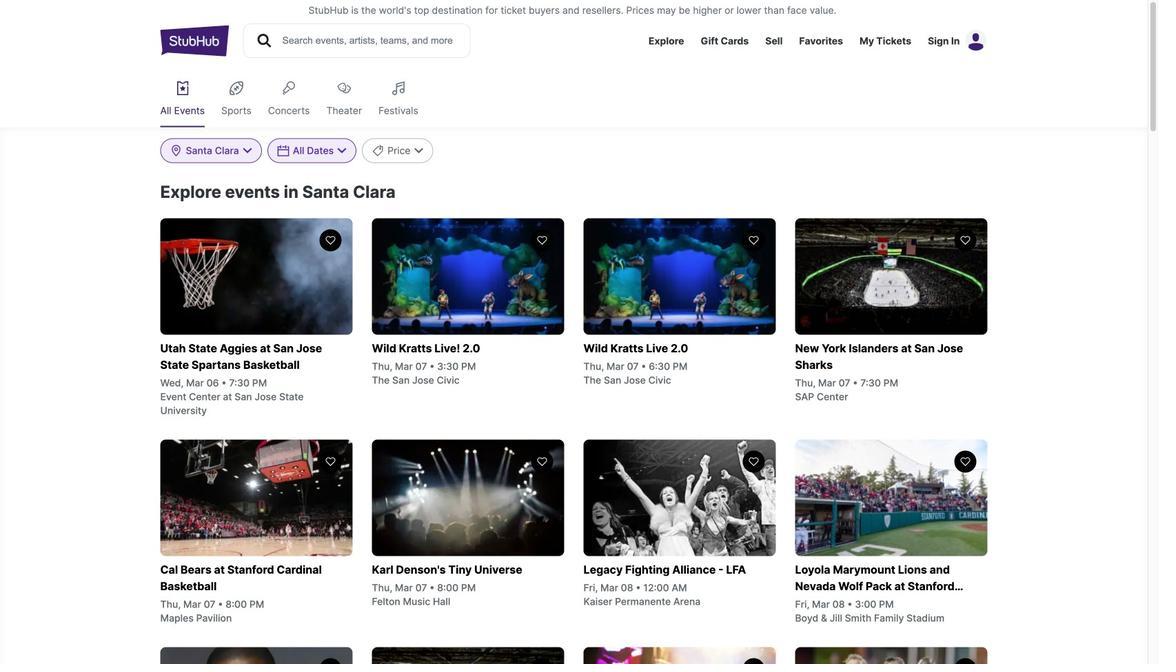 Task type: vqa. For each thing, say whether or not it's contained in the screenshot.
Taylor associated with Taylor Swift Thu, Nov 21 • 7:00 PM Rogers Centre
no



Task type: locate. For each thing, give the bounding box(es) containing it.
None field
[[160, 138, 262, 163], [267, 138, 357, 163], [362, 138, 433, 163], [160, 138, 262, 163], [267, 138, 357, 163], [362, 138, 433, 163]]

stubhub image
[[160, 23, 229, 58]]



Task type: describe. For each thing, give the bounding box(es) containing it.
Search events, artists, teams, and more field
[[281, 33, 458, 48]]



